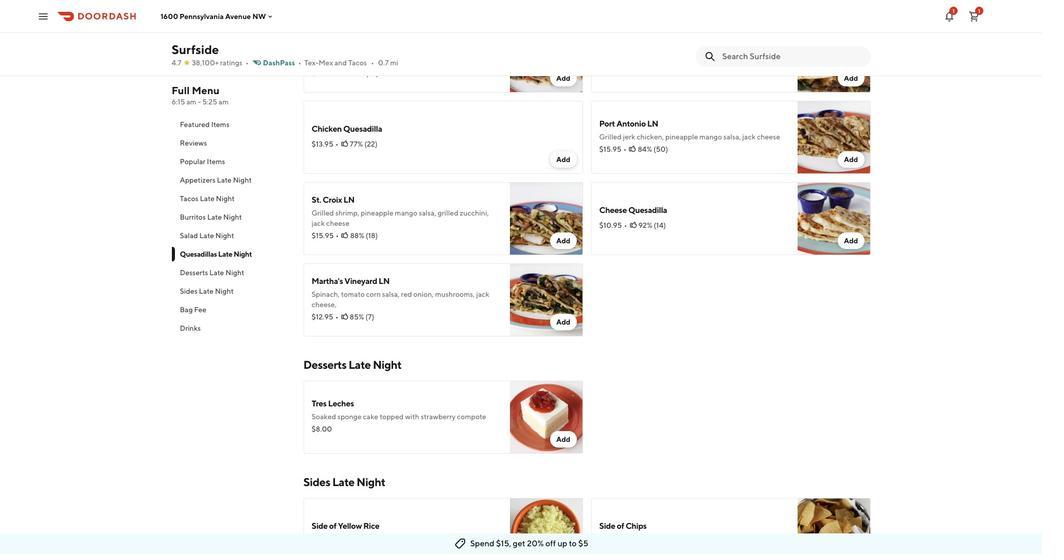 Task type: vqa. For each thing, say whether or not it's contained in the screenshot.


Task type: describe. For each thing, give the bounding box(es) containing it.
1 vertical spatial sides late night
[[303, 475, 385, 489]]

late for the desserts late night button
[[210, 269, 224, 277]]

ratings
[[220, 59, 242, 67]]

$10.95 •
[[599, 221, 627, 230]]

night up the desserts late night button
[[234, 250, 252, 258]]

ln inside belize ln grilled steak, grilled poblano peppers + red onion, jack cheese
[[335, 32, 346, 42]]

st.
[[312, 195, 321, 205]]

items for featured items
[[211, 120, 229, 129]]

martha's vineyard ln image
[[510, 263, 583, 337]]

corn
[[366, 290, 381, 298]]

full
[[172, 84, 190, 96]]

92%
[[638, 221, 652, 230]]

1 items, open order cart image
[[968, 10, 980, 22]]

$13.95
[[312, 140, 333, 148]]

of for yellow
[[329, 521, 337, 531]]

zucchini,
[[460, 209, 489, 217]]

tacos inside button
[[180, 195, 198, 203]]

tacos late night
[[180, 195, 235, 203]]

topped
[[380, 413, 404, 421]]

desserts late night button
[[172, 263, 291, 282]]

92% (14)
[[638, 221, 666, 230]]

appetizers
[[180, 176, 215, 184]]

late for appetizers late night button
[[217, 176, 232, 184]]

$15.95 • for belize
[[312, 69, 339, 77]]

1 vertical spatial desserts
[[303, 358, 347, 372]]

ln for st. croix ln
[[344, 195, 355, 205]]

cheese quesadilla image
[[797, 182, 870, 255]]

burritos
[[180, 213, 206, 221]]

st. croix ln image
[[510, 182, 583, 255]]

ln for port antonio ln
[[647, 119, 658, 129]]

popular items
[[180, 157, 225, 166]]

get
[[513, 539, 525, 549]]

up
[[558, 539, 567, 549]]

85% (7)
[[350, 313, 374, 321]]

salad late night
[[180, 232, 234, 240]]

85%
[[350, 313, 364, 321]]

reviews button
[[172, 134, 291, 152]]

open menu image
[[37, 10, 49, 22]]

martha's vineyard ln spinach, tomato corn salsa, red onion, mushrooms, jack cheese,
[[312, 276, 489, 309]]

night for the desserts late night button
[[226, 269, 244, 277]]

grilled for port antonio ln
[[599, 133, 622, 141]]

mango inside port antonio ln grilled jerk chicken, pineapple mango salsa, jack cheese
[[700, 133, 722, 141]]

compote
[[457, 413, 486, 421]]

quesadilla for cheese quesadilla
[[628, 205, 667, 215]]

20%
[[527, 539, 544, 549]]

1600
[[161, 12, 178, 20]]

38,100+ ratings •
[[192, 59, 249, 67]]

late up leches
[[349, 358, 371, 372]]

• for 92% (14)
[[624, 221, 627, 230]]

(18)
[[366, 232, 378, 240]]

onion, inside belize ln grilled steak, grilled poblano peppers + red onion, jack cheese
[[452, 46, 472, 55]]

soaked
[[312, 413, 336, 421]]

martha's
[[312, 276, 343, 286]]

-
[[198, 98, 201, 106]]

night for appetizers late night button
[[233, 176, 252, 184]]

84% (50)
[[638, 145, 668, 153]]

bag fee button
[[172, 301, 291, 319]]

desserts inside button
[[180, 269, 208, 277]]

off
[[546, 539, 556, 549]]

84%
[[638, 145, 652, 153]]

fee
[[194, 306, 206, 314]]

late for salad late night button
[[199, 232, 214, 240]]

1600 pennsylvania avenue nw
[[161, 12, 266, 20]]

port
[[599, 119, 615, 129]]

salad
[[180, 232, 198, 240]]

st. croix ln grilled shrimp, pineapple mango salsa, grilled zucchini, jack cheese
[[312, 195, 489, 227]]

0.7
[[378, 59, 389, 67]]

featured items button
[[172, 115, 291, 134]]

bag fee
[[180, 306, 206, 314]]

bag
[[180, 306, 193, 314]]

side of chips image
[[797, 498, 870, 554]]

tacos late night button
[[172, 189, 291, 208]]

croix
[[323, 195, 342, 205]]

salsa, inside martha's vineyard ln spinach, tomato corn salsa, red onion, mushrooms, jack cheese,
[[382, 290, 400, 298]]

night for sides late night button
[[215, 287, 234, 295]]

$15.95 for st.
[[312, 232, 334, 240]]

reviews
[[180, 139, 207, 147]]

+
[[434, 46, 438, 55]]

items for popular items
[[207, 157, 225, 166]]

1 for notification bell image
[[953, 7, 955, 14]]

grilled inside belize ln grilled steak, grilled poblano peppers + red onion, jack cheese
[[356, 46, 377, 55]]

mango inside st. croix ln grilled shrimp, pineapple mango salsa, grilled zucchini, jack cheese
[[395, 209, 417, 217]]

burritos late night button
[[172, 208, 291, 226]]

belize ln grilled steak, grilled poblano peppers + red onion, jack cheese
[[312, 32, 487, 65]]

leches
[[328, 399, 354, 409]]

chicken quesadilla
[[312, 124, 382, 134]]

late up side of yellow rice at the bottom left of the page
[[332, 475, 355, 489]]

spinach,
[[312, 290, 340, 298]]

89% (76)
[[350, 69, 379, 77]]

$8.00
[[312, 425, 332, 433]]

port antonio ln grilled jerk chicken, pineapple mango salsa, jack cheese
[[599, 119, 780, 141]]

cheese
[[599, 205, 627, 215]]

drinks button
[[172, 319, 291, 338]]

sponge
[[337, 413, 362, 421]]

onion, inside martha's vineyard ln spinach, tomato corn salsa, red onion, mushrooms, jack cheese,
[[413, 290, 434, 298]]

side of chips
[[599, 521, 647, 531]]

side for side of yellow rice
[[312, 521, 328, 531]]

late for tacos late night button
[[200, 195, 214, 203]]

tres leches soaked sponge cake topped with strawberry compote $8.00
[[312, 399, 486, 433]]

ln for martha's vineyard ln
[[379, 276, 390, 286]]

yellow
[[338, 521, 362, 531]]

desserts late night inside button
[[180, 269, 244, 277]]

shrimp,
[[335, 209, 359, 217]]

night for tacos late night button
[[216, 195, 235, 203]]

full menu 6:15 am - 5:25 am
[[172, 84, 229, 106]]

burritos late night
[[180, 213, 242, 221]]

late down salad late night button
[[218, 250, 232, 258]]

to
[[569, 539, 577, 549]]

quesadillas
[[180, 250, 217, 258]]

cheese for ln
[[326, 219, 349, 227]]

late for burritos late night button on the left top of page
[[207, 213, 222, 221]]

cheese for grilled
[[312, 57, 335, 65]]

38,100+
[[192, 59, 219, 67]]

jack for belize ln
[[474, 46, 487, 55]]

(22)
[[364, 140, 377, 148]]

5:25
[[202, 98, 217, 106]]

steak,
[[335, 46, 354, 55]]



Task type: locate. For each thing, give the bounding box(es) containing it.
2 of from the left
[[617, 521, 624, 531]]

add
[[556, 74, 570, 82], [844, 74, 858, 82], [556, 155, 570, 164], [844, 155, 858, 164], [556, 237, 570, 245], [844, 237, 858, 245], [556, 318, 570, 326], [556, 435, 570, 444]]

• right the $10.95
[[624, 221, 627, 230]]

1 horizontal spatial salsa,
[[419, 209, 436, 217]]

night down (7)
[[373, 358, 402, 372]]

0 vertical spatial pineapple
[[665, 133, 698, 141]]

items up the appetizers late night
[[207, 157, 225, 166]]

grilled inside st. croix ln grilled shrimp, pineapple mango salsa, grilled zucchini, jack cheese
[[312, 209, 334, 217]]

am left - at the left top of page
[[186, 98, 196, 106]]

$15.95 • down the shrimp,
[[312, 232, 339, 240]]

$15.95 • for port
[[599, 145, 627, 153]]

late inside appetizers late night button
[[217, 176, 232, 184]]

0 horizontal spatial of
[[329, 521, 337, 531]]

0 vertical spatial mango
[[700, 133, 722, 141]]

0 horizontal spatial 1
[[953, 7, 955, 14]]

tacos
[[348, 59, 367, 67], [180, 195, 198, 203]]

grilled inside st. croix ln grilled shrimp, pineapple mango salsa, grilled zucchini, jack cheese
[[438, 209, 458, 217]]

ln up the steak,
[[335, 32, 346, 42]]

red inside martha's vineyard ln spinach, tomato corn salsa, red onion, mushrooms, jack cheese,
[[401, 290, 412, 298]]

• right the $13.95
[[335, 140, 338, 148]]

grilled up tex-mex and tacos • 0.7 mi
[[356, 46, 377, 55]]

night for burritos late night button on the left top of page
[[223, 213, 242, 221]]

0 vertical spatial $15.95 •
[[312, 69, 339, 77]]

ln
[[335, 32, 346, 42], [647, 119, 658, 129], [344, 195, 355, 205], [379, 276, 390, 286]]

0 vertical spatial cheese
[[312, 57, 335, 65]]

sides late night up fee
[[180, 287, 234, 295]]

mi
[[390, 59, 398, 67]]

tomato
[[341, 290, 365, 298]]

nw
[[252, 12, 266, 20]]

salsa, inside st. croix ln grilled shrimp, pineapple mango salsa, grilled zucchini, jack cheese
[[419, 209, 436, 217]]

cheese inside belize ln grilled steak, grilled poblano peppers + red onion, jack cheese
[[312, 57, 335, 65]]

0 horizontal spatial grilled
[[356, 46, 377, 55]]

1 1 from the left
[[953, 7, 955, 14]]

(7)
[[366, 313, 374, 321]]

sides inside sides late night button
[[180, 287, 197, 295]]

2 vertical spatial $15.95 •
[[312, 232, 339, 240]]

tex-mex and tacos • 0.7 mi
[[304, 59, 398, 67]]

late up fee
[[199, 287, 214, 295]]

rice
[[363, 521, 379, 531]]

0 horizontal spatial desserts late night
[[180, 269, 244, 277]]

1 left 1 items, open order cart icon
[[953, 7, 955, 14]]

0 horizontal spatial pineapple
[[361, 209, 393, 217]]

1 vertical spatial pineapple
[[361, 209, 393, 217]]

late down quesadillas late night
[[210, 269, 224, 277]]

pineapple inside st. croix ln grilled shrimp, pineapple mango salsa, grilled zucchini, jack cheese
[[361, 209, 393, 217]]

jack for st. croix ln
[[312, 219, 325, 227]]

late inside tacos late night button
[[200, 195, 214, 203]]

onion, left mushrooms,
[[413, 290, 434, 298]]

salad late night button
[[172, 226, 291, 245]]

1 horizontal spatial pineapple
[[665, 133, 698, 141]]

of left yellow
[[329, 521, 337, 531]]

chicken,
[[637, 133, 664, 141]]

• left "tex-"
[[298, 59, 301, 67]]

quesadillas late night
[[180, 250, 252, 258]]

2 am from the left
[[219, 98, 229, 106]]

with
[[405, 413, 419, 421]]

cheese inside port antonio ln grilled jerk chicken, pineapple mango salsa, jack cheese
[[757, 133, 780, 141]]

featured
[[180, 120, 210, 129]]

$15.95 •
[[312, 69, 339, 77], [599, 145, 627, 153], [312, 232, 339, 240]]

ln up the shrimp,
[[344, 195, 355, 205]]

spend $15, get 20% off up to $5
[[470, 539, 588, 549]]

1 am from the left
[[186, 98, 196, 106]]

grilled up mex
[[312, 46, 334, 55]]

ln up corn
[[379, 276, 390, 286]]

red
[[440, 46, 451, 55], [401, 290, 412, 298]]

late inside the desserts late night button
[[210, 269, 224, 277]]

4.7
[[172, 59, 181, 67]]

2 horizontal spatial salsa,
[[723, 133, 741, 141]]

appetizers late night
[[180, 176, 252, 184]]

1 inside button
[[978, 7, 980, 14]]

0 vertical spatial red
[[440, 46, 451, 55]]

ln inside port antonio ln grilled jerk chicken, pineapple mango salsa, jack cheese
[[647, 119, 658, 129]]

steak quesadilla image
[[797, 20, 870, 93]]

0 vertical spatial items
[[211, 120, 229, 129]]

• for 89% (76)
[[336, 69, 339, 77]]

grilled down st.
[[312, 209, 334, 217]]

desserts late night
[[180, 269, 244, 277], [303, 358, 402, 372]]

• down jerk
[[623, 145, 627, 153]]

1 horizontal spatial sides
[[303, 475, 330, 489]]

1 vertical spatial quesadilla
[[628, 205, 667, 215]]

(14)
[[654, 221, 666, 230]]

sides late night up side of yellow rice at the bottom left of the page
[[303, 475, 385, 489]]

2 vertical spatial $15.95
[[312, 232, 334, 240]]

• for 88% (18)
[[336, 232, 339, 240]]

Item Search search field
[[722, 51, 862, 62]]

jerk
[[623, 133, 635, 141]]

cheese quesadilla
[[599, 205, 667, 215]]

1 vertical spatial onion,
[[413, 290, 434, 298]]

peppers
[[406, 46, 433, 55]]

sides late night inside button
[[180, 287, 234, 295]]

side for side of chips
[[599, 521, 615, 531]]

late up burritos late night on the top left
[[200, 195, 214, 203]]

desserts up tres
[[303, 358, 347, 372]]

tacos up burritos
[[180, 195, 198, 203]]

1 vertical spatial tacos
[[180, 195, 198, 203]]

1 vertical spatial $15.95
[[599, 145, 621, 153]]

$15.95
[[312, 69, 334, 77], [599, 145, 621, 153], [312, 232, 334, 240]]

quesadilla for chicken quesadilla
[[343, 124, 382, 134]]

ln inside martha's vineyard ln spinach, tomato corn salsa, red onion, mushrooms, jack cheese,
[[379, 276, 390, 286]]

side
[[312, 521, 328, 531], [599, 521, 615, 531]]

1 horizontal spatial of
[[617, 521, 624, 531]]

of left chips
[[617, 521, 624, 531]]

0 vertical spatial sides late night
[[180, 287, 234, 295]]

grilled for st. croix ln
[[312, 209, 334, 217]]

1 horizontal spatial quesadilla
[[628, 205, 667, 215]]

88%
[[350, 232, 364, 240]]

$15.95 for belize
[[312, 69, 334, 77]]

0 horizontal spatial side
[[312, 521, 328, 531]]

salsa, inside port antonio ln grilled jerk chicken, pineapple mango salsa, jack cheese
[[723, 133, 741, 141]]

red right corn
[[401, 290, 412, 298]]

1 right notification bell image
[[978, 7, 980, 14]]

$15.95 for port
[[599, 145, 621, 153]]

88% (18)
[[350, 232, 378, 240]]

$13.95 •
[[312, 140, 338, 148]]

6:15
[[172, 98, 185, 106]]

1 horizontal spatial grilled
[[438, 209, 458, 217]]

jack for martha's vineyard ln
[[476, 290, 489, 298]]

cheese inside st. croix ln grilled shrimp, pineapple mango salsa, grilled zucchini, jack cheese
[[326, 219, 349, 227]]

dashpass •
[[263, 59, 301, 67]]

1 vertical spatial desserts late night
[[303, 358, 402, 372]]

0 horizontal spatial sides
[[180, 287, 197, 295]]

night down appetizers late night button
[[216, 195, 235, 203]]

1 vertical spatial grilled
[[599, 133, 622, 141]]

0 horizontal spatial desserts
[[180, 269, 208, 277]]

belize
[[312, 32, 334, 42]]

side left yellow
[[312, 521, 328, 531]]

spend
[[470, 539, 494, 549]]

1 horizontal spatial mango
[[700, 133, 722, 141]]

$15.95 • down jerk
[[599, 145, 627, 153]]

1
[[953, 7, 955, 14], [978, 7, 980, 14]]

tacos up 89%
[[348, 59, 367, 67]]

(50)
[[654, 145, 668, 153]]

cake
[[363, 413, 378, 421]]

$15.95 • down mex
[[312, 69, 339, 77]]

0 vertical spatial grilled
[[312, 46, 334, 55]]

late
[[217, 176, 232, 184], [200, 195, 214, 203], [207, 213, 222, 221], [199, 232, 214, 240], [218, 250, 232, 258], [210, 269, 224, 277], [199, 287, 214, 295], [349, 358, 371, 372], [332, 475, 355, 489]]

1 vertical spatial sides
[[303, 475, 330, 489]]

$10.95
[[599, 221, 622, 230]]

• for 85% (7)
[[335, 313, 338, 321]]

tres
[[312, 399, 327, 409]]

1 vertical spatial grilled
[[438, 209, 458, 217]]

1 horizontal spatial tacos
[[348, 59, 367, 67]]

1 horizontal spatial onion,
[[452, 46, 472, 55]]

jack inside belize ln grilled steak, grilled poblano peppers + red onion, jack cheese
[[474, 46, 487, 55]]

quesadilla
[[343, 124, 382, 134], [628, 205, 667, 215]]

night inside appetizers late night button
[[233, 176, 252, 184]]

night up sides late night button
[[226, 269, 244, 277]]

1 vertical spatial salsa,
[[419, 209, 436, 217]]

side left chips
[[599, 521, 615, 531]]

0 vertical spatial tacos
[[348, 59, 367, 67]]

grilled left zucchini,
[[438, 209, 458, 217]]

quesadilla up 77% (22)
[[343, 124, 382, 134]]

strawberry
[[421, 413, 456, 421]]

1 for 1 items, open order cart icon
[[978, 7, 980, 14]]

appetizers late night button
[[172, 171, 291, 189]]

pineapple up (50)
[[665, 133, 698, 141]]

items up reviews button
[[211, 120, 229, 129]]

• right ratings
[[246, 59, 249, 67]]

jack inside st. croix ln grilled shrimp, pineapple mango salsa, grilled zucchini, jack cheese
[[312, 219, 325, 227]]

late for sides late night button
[[199, 287, 214, 295]]

onion, right +
[[452, 46, 472, 55]]

night up bag fee button
[[215, 287, 234, 295]]

1 vertical spatial items
[[207, 157, 225, 166]]

antonio
[[616, 119, 646, 129]]

jack inside martha's vineyard ln spinach, tomato corn salsa, red onion, mushrooms, jack cheese,
[[476, 290, 489, 298]]

night up salad late night button
[[223, 213, 242, 221]]

grilled down port
[[599, 133, 622, 141]]

0 vertical spatial quesadilla
[[343, 124, 382, 134]]

desserts late night down quesadillas late night
[[180, 269, 244, 277]]

• for 77% (22)
[[335, 140, 338, 148]]

of
[[329, 521, 337, 531], [617, 521, 624, 531]]

1 horizontal spatial red
[[440, 46, 451, 55]]

•
[[246, 59, 249, 67], [298, 59, 301, 67], [371, 59, 374, 67], [336, 69, 339, 77], [335, 140, 338, 148], [623, 145, 627, 153], [624, 221, 627, 230], [336, 232, 339, 240], [335, 313, 338, 321]]

red right +
[[440, 46, 451, 55]]

items
[[211, 120, 229, 129], [207, 157, 225, 166]]

night for salad late night button
[[215, 232, 234, 240]]

red inside belize ln grilled steak, grilled poblano peppers + red onion, jack cheese
[[440, 46, 451, 55]]

2 vertical spatial grilled
[[312, 209, 334, 217]]

jack
[[474, 46, 487, 55], [742, 133, 755, 141], [312, 219, 325, 227], [476, 290, 489, 298]]

mex
[[319, 59, 333, 67]]

2 side from the left
[[599, 521, 615, 531]]

1 horizontal spatial sides late night
[[303, 475, 385, 489]]

items inside button
[[211, 120, 229, 129]]

$15.95 down port
[[599, 145, 621, 153]]

night inside salad late night button
[[215, 232, 234, 240]]

menu
[[192, 84, 220, 96]]

sides late night button
[[172, 282, 291, 301]]

desserts late night up leches
[[303, 358, 402, 372]]

grilled inside port antonio ln grilled jerk chicken, pineapple mango salsa, jack cheese
[[599, 133, 622, 141]]

• left 88%
[[336, 232, 339, 240]]

cheese,
[[312, 301, 337, 309]]

0 horizontal spatial sides late night
[[180, 287, 234, 295]]

0 horizontal spatial tacos
[[180, 195, 198, 203]]

• for 84% (50)
[[623, 145, 627, 153]]

• right the $12.95
[[335, 313, 338, 321]]

notification bell image
[[943, 10, 956, 22]]

1 horizontal spatial side
[[599, 521, 615, 531]]

0 horizontal spatial salsa,
[[382, 290, 400, 298]]

$15.95 down mex
[[312, 69, 334, 77]]

late down tacos late night
[[207, 213, 222, 221]]

add button
[[550, 70, 577, 86], [838, 70, 864, 86], [550, 151, 577, 168], [838, 151, 864, 168], [550, 233, 577, 249], [838, 233, 864, 249], [550, 314, 577, 330], [550, 431, 577, 448]]

1 vertical spatial mango
[[395, 209, 417, 217]]

night inside burritos late night button
[[223, 213, 242, 221]]

drinks
[[180, 324, 201, 332]]

jack inside port antonio ln grilled jerk chicken, pineapple mango salsa, jack cheese
[[742, 133, 755, 141]]

0 vertical spatial desserts
[[180, 269, 208, 277]]

port antonio ln image
[[797, 101, 870, 174]]

1 vertical spatial red
[[401, 290, 412, 298]]

0 vertical spatial sides
[[180, 287, 197, 295]]

night up tacos late night button
[[233, 176, 252, 184]]

late right salad
[[199, 232, 214, 240]]

$5
[[578, 539, 588, 549]]

1 side from the left
[[312, 521, 328, 531]]

1 vertical spatial $15.95 •
[[599, 145, 627, 153]]

pineapple up (18)
[[361, 209, 393, 217]]

items inside button
[[207, 157, 225, 166]]

side of yellow rice image
[[510, 498, 583, 554]]

1 horizontal spatial desserts late night
[[303, 358, 402, 372]]

0 horizontal spatial red
[[401, 290, 412, 298]]

2 vertical spatial salsa,
[[382, 290, 400, 298]]

night inside the desserts late night button
[[226, 269, 244, 277]]

quesadilla up 92%
[[628, 205, 667, 215]]

desserts down quesadillas
[[180, 269, 208, 277]]

$15,
[[496, 539, 511, 549]]

avenue
[[225, 12, 251, 20]]

pineapple inside port antonio ln grilled jerk chicken, pineapple mango salsa, jack cheese
[[665, 133, 698, 141]]

0 vertical spatial salsa,
[[723, 133, 741, 141]]

1 vertical spatial cheese
[[757, 133, 780, 141]]

0 horizontal spatial mango
[[395, 209, 417, 217]]

1 horizontal spatial desserts
[[303, 358, 347, 372]]

$15.95 left 88%
[[312, 232, 334, 240]]

1 of from the left
[[329, 521, 337, 531]]

0 vertical spatial $15.95
[[312, 69, 334, 77]]

night down burritos late night button on the left top of page
[[215, 232, 234, 240]]

89%
[[350, 69, 364, 77]]

am right 5:25
[[219, 98, 229, 106]]

am
[[186, 98, 196, 106], [219, 98, 229, 106]]

77% (22)
[[350, 140, 377, 148]]

ln up chicken, on the top right of page
[[647, 119, 658, 129]]

night inside sides late night button
[[215, 287, 234, 295]]

night inside tacos late night button
[[216, 195, 235, 203]]

0 vertical spatial onion,
[[452, 46, 472, 55]]

0 horizontal spatial onion,
[[413, 290, 434, 298]]

• up (76)
[[371, 59, 374, 67]]

tres leches image
[[510, 381, 583, 454]]

late inside salad late night button
[[199, 232, 214, 240]]

chicken
[[312, 124, 342, 134]]

late down popular items button on the left top
[[217, 176, 232, 184]]

late inside sides late night button
[[199, 287, 214, 295]]

2 1 from the left
[[978, 7, 980, 14]]

ln inside st. croix ln grilled shrimp, pineapple mango salsa, grilled zucchini, jack cheese
[[344, 195, 355, 205]]

1 horizontal spatial 1
[[978, 7, 980, 14]]

$15.95 • for st.
[[312, 232, 339, 240]]

1 horizontal spatial am
[[219, 98, 229, 106]]

of for chips
[[617, 521, 624, 531]]

2 vertical spatial cheese
[[326, 219, 349, 227]]

0 horizontal spatial am
[[186, 98, 196, 106]]

grilled inside belize ln grilled steak, grilled poblano peppers + red onion, jack cheese
[[312, 46, 334, 55]]

night up rice
[[357, 475, 385, 489]]

popular
[[180, 157, 205, 166]]

$12.95
[[312, 313, 333, 321]]

late inside burritos late night button
[[207, 213, 222, 221]]

0 vertical spatial grilled
[[356, 46, 377, 55]]

0 vertical spatial desserts late night
[[180, 269, 244, 277]]

chips
[[626, 521, 647, 531]]

0 horizontal spatial quesadilla
[[343, 124, 382, 134]]

• down and
[[336, 69, 339, 77]]

belize ln image
[[510, 20, 583, 93]]

mushrooms,
[[435, 290, 475, 298]]



